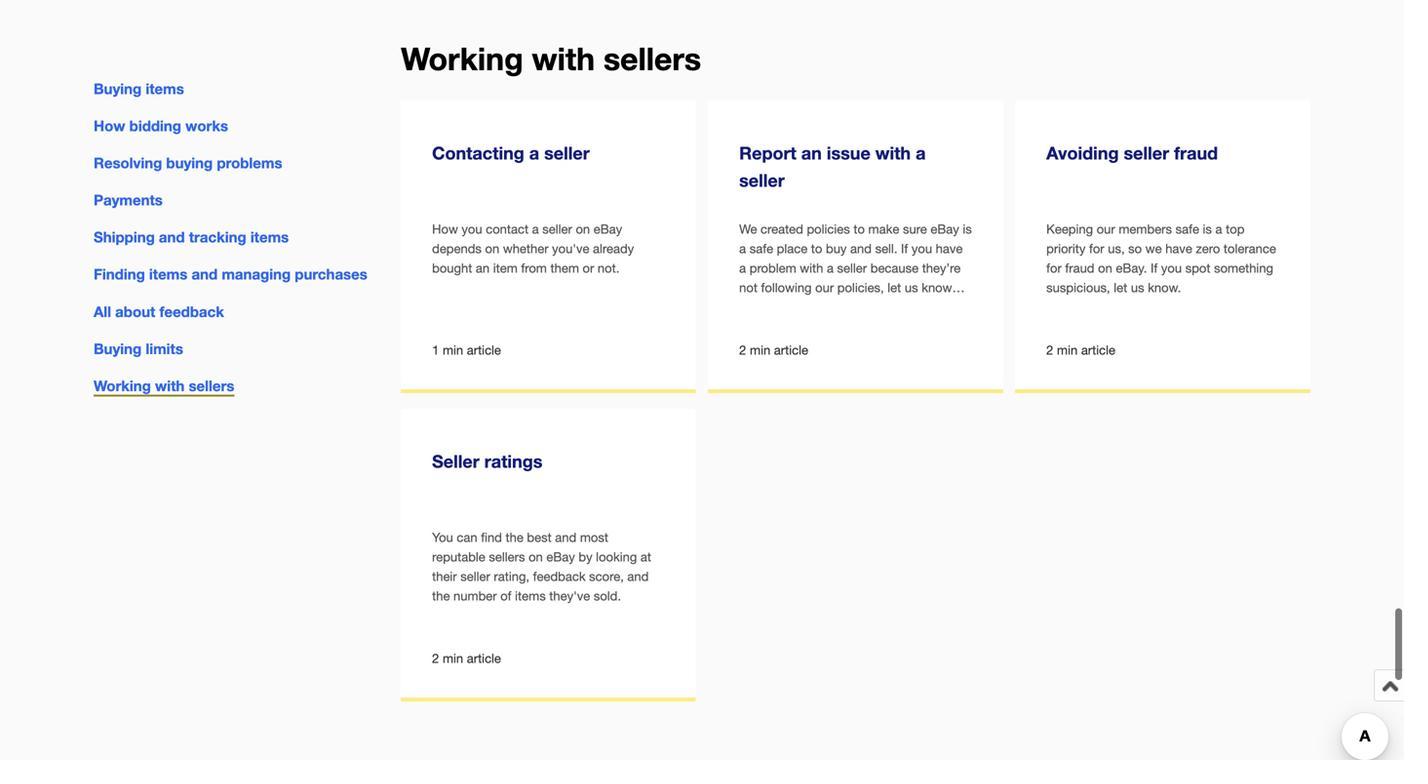Task type: vqa. For each thing, say whether or not it's contained in the screenshot.
'2' corresponding to issue
yes



Task type: describe. For each thing, give the bounding box(es) containing it.
on inside you can find the best and most reputable sellers on ebay by looking at their seller rating, feedback score, and the number of items they've sold.
[[529, 549, 543, 564]]

place
[[777, 241, 808, 256]]

bought
[[432, 261, 473, 276]]

works
[[185, 117, 228, 135]]

contact
[[486, 221, 529, 237]]

buying limits link
[[94, 340, 183, 357]]

have inside keeping our members safe is a top priority for us, so we have zero tolerance for fraud on ebay. if you spot something suspicious, let us know.
[[1166, 241, 1193, 256]]

depends
[[432, 241, 482, 256]]

let inside keeping our members safe is a top priority for us, so we have zero tolerance for fraud on ebay. if you spot something suspicious, let us know.
[[1114, 280, 1128, 295]]

and right buy
[[851, 241, 872, 256]]

min for seller
[[443, 342, 464, 357]]

purchases
[[295, 266, 368, 283]]

of
[[501, 588, 512, 604]]

resolving buying problems link
[[94, 154, 283, 172]]

items up how bidding works
[[146, 80, 184, 98]]

limits
[[146, 340, 183, 357]]

and left tracking
[[159, 228, 185, 246]]

how for how bidding works
[[94, 117, 125, 135]]

shipping and tracking items link
[[94, 228, 289, 246]]

keeping our members safe is a top priority for us, so we have zero tolerance for fraud on ebay. if you spot something suspicious, let us know.
[[1047, 221, 1277, 295]]

keeping
[[1047, 221, 1094, 237]]

contacting
[[432, 142, 525, 163]]

we'll
[[765, 300, 790, 315]]

whether
[[503, 241, 549, 256]]

if inside we created policies to make sure ebay is a safe place to buy and sell. if you have a problem with a seller because they're not following our policies, let us know and we'll look into it.
[[902, 241, 909, 256]]

0 vertical spatial working with sellers
[[401, 40, 702, 77]]

1
[[432, 342, 439, 357]]

0 horizontal spatial to
[[812, 241, 823, 256]]

problem
[[750, 261, 797, 276]]

into
[[821, 300, 842, 315]]

0 vertical spatial working
[[401, 40, 524, 77]]

you inside how you contact a seller on ebay depends on whether you've already bought an item from them or not.
[[462, 221, 483, 237]]

0 horizontal spatial sellers
[[189, 377, 235, 395]]

avoiding
[[1047, 142, 1120, 163]]

2 min article for issue
[[740, 342, 809, 357]]

is inside we created policies to make sure ebay is a safe place to buy and sell. if you have a problem with a seller because they're not following our policies, let us know and we'll look into it.
[[963, 221, 973, 237]]

on up you've
[[576, 221, 590, 237]]

all about feedback
[[94, 303, 224, 320]]

ebay inside you can find the best and most reputable sellers on ebay by looking at their seller rating, feedback score, and the number of items they've sold.
[[547, 549, 575, 564]]

seller inside report an issue with a seller
[[740, 170, 785, 191]]

0 horizontal spatial working
[[94, 377, 151, 395]]

it.
[[846, 300, 856, 315]]

we
[[740, 221, 758, 237]]

from
[[521, 261, 547, 276]]

items up all about feedback link
[[149, 266, 188, 283]]

seller
[[432, 451, 480, 472]]

buy
[[826, 241, 847, 256]]

you inside keeping our members safe is a top priority for us, so we have zero tolerance for fraud on ebay. if you spot something suspicious, let us know.
[[1162, 261, 1183, 276]]

working with sellers link
[[94, 377, 235, 396]]

buying for buying limits
[[94, 340, 142, 357]]

min down number
[[443, 651, 464, 666]]

make
[[869, 221, 900, 237]]

policies
[[807, 221, 851, 237]]

have inside we created policies to make sure ebay is a safe place to buy and sell. if you have a problem with a seller because they're not following our policies, let us know and we'll look into it.
[[936, 241, 963, 256]]

something
[[1215, 261, 1274, 276]]

fraud inside keeping our members safe is a top priority for us, so we have zero tolerance for fraud on ebay. if you spot something suspicious, let us know.
[[1066, 261, 1095, 276]]

their
[[432, 569, 457, 584]]

can
[[457, 530, 478, 545]]

buying limits
[[94, 340, 183, 357]]

already
[[593, 241, 634, 256]]

article for seller
[[467, 342, 501, 357]]

our inside keeping our members safe is a top priority for us, so we have zero tolerance for fraud on ebay. if you spot something suspicious, let us know.
[[1097, 221, 1116, 237]]

safe inside keeping our members safe is a top priority for us, so we have zero tolerance for fraud on ebay. if you spot something suspicious, let us know.
[[1176, 221, 1200, 237]]

following
[[762, 280, 812, 295]]

ratings
[[485, 451, 543, 472]]

us inside we created policies to make sure ebay is a safe place to buy and sell. if you have a problem with a seller because they're not following our policies, let us know and we'll look into it.
[[905, 280, 919, 295]]

best
[[527, 530, 552, 545]]

how bidding works
[[94, 117, 228, 135]]

seller inside how you contact a seller on ebay depends on whether you've already bought an item from them or not.
[[543, 221, 573, 237]]

they've
[[550, 588, 590, 604]]

ebay.
[[1117, 261, 1148, 276]]

a right contacting
[[530, 142, 540, 163]]

article for issue
[[774, 342, 809, 357]]

members
[[1119, 221, 1173, 237]]

report an issue with a seller
[[740, 142, 926, 191]]

payments
[[94, 191, 163, 209]]

0 horizontal spatial feedback
[[159, 303, 224, 320]]

spot
[[1186, 261, 1211, 276]]

how bidding works link
[[94, 117, 228, 135]]

at
[[641, 549, 652, 564]]

managing
[[222, 266, 291, 283]]

and down not
[[740, 300, 761, 315]]

seller right contacting
[[545, 142, 590, 163]]

bidding
[[129, 117, 181, 135]]

items inside you can find the best and most reputable sellers on ebay by looking at their seller rating, feedback score, and the number of items they've sold.
[[515, 588, 546, 604]]

seller inside you can find the best and most reputable sellers on ebay by looking at their seller rating, feedback score, and the number of items they've sold.
[[461, 569, 491, 584]]

1 horizontal spatial to
[[854, 221, 865, 237]]

2 for issue
[[740, 342, 747, 357]]

0 horizontal spatial 2 min article
[[432, 651, 501, 666]]

by
[[579, 549, 593, 564]]

buying
[[166, 154, 213, 172]]

buying for buying items
[[94, 80, 142, 98]]

know
[[922, 280, 953, 295]]

avoiding seller fraud
[[1047, 142, 1219, 163]]

sure
[[903, 221, 928, 237]]

we created policies to make sure ebay is a safe place to buy and sell. if you have a problem with a seller because they're not following our policies, let us know and we'll look into it.
[[740, 221, 973, 315]]

they're
[[923, 261, 961, 276]]

on up item
[[485, 241, 500, 256]]

1 horizontal spatial fraud
[[1175, 142, 1219, 163]]

created
[[761, 221, 804, 237]]

a down buy
[[827, 261, 834, 276]]

how for how you contact a seller on ebay depends on whether you've already bought an item from them or not.
[[432, 221, 458, 237]]

sell.
[[876, 241, 898, 256]]

a inside keeping our members safe is a top priority for us, so we have zero tolerance for fraud on ebay. if you spot something suspicious, let us know.
[[1216, 221, 1223, 237]]

so
[[1129, 241, 1143, 256]]

looking
[[596, 549, 637, 564]]



Task type: locate. For each thing, give the bounding box(es) containing it.
0 horizontal spatial ebay
[[547, 549, 575, 564]]

on down best
[[529, 549, 543, 564]]

1 vertical spatial if
[[1151, 261, 1158, 276]]

because
[[871, 261, 919, 276]]

number
[[454, 588, 497, 604]]

2 min article down number
[[432, 651, 501, 666]]

0 horizontal spatial safe
[[750, 241, 774, 256]]

article down suspicious,
[[1082, 342, 1116, 357]]

and down at
[[628, 569, 649, 584]]

1 horizontal spatial our
[[1097, 221, 1116, 237]]

2 horizontal spatial ebay
[[931, 221, 960, 237]]

on
[[576, 221, 590, 237], [485, 241, 500, 256], [1099, 261, 1113, 276], [529, 549, 543, 564]]

you up know.
[[1162, 261, 1183, 276]]

2 us from the left
[[1132, 280, 1145, 295]]

tolerance
[[1224, 241, 1277, 256]]

all
[[94, 303, 111, 320]]

payments link
[[94, 191, 163, 209]]

2 is from the left
[[1204, 221, 1213, 237]]

0 horizontal spatial working with sellers
[[94, 377, 235, 395]]

buying up bidding
[[94, 80, 142, 98]]

shipping
[[94, 228, 155, 246]]

suspicious,
[[1047, 280, 1111, 295]]

0 vertical spatial safe
[[1176, 221, 1200, 237]]

0 horizontal spatial how
[[94, 117, 125, 135]]

2 vertical spatial sellers
[[489, 549, 525, 564]]

with inside report an issue with a seller
[[876, 142, 911, 163]]

feedback up limits
[[159, 303, 224, 320]]

we
[[1146, 241, 1163, 256]]

working down buying limits link
[[94, 377, 151, 395]]

items
[[146, 80, 184, 98], [251, 228, 289, 246], [149, 266, 188, 283], [515, 588, 546, 604]]

0 horizontal spatial 2
[[432, 651, 439, 666]]

you up depends
[[462, 221, 483, 237]]

ebay for contacting a seller
[[594, 221, 623, 237]]

0 horizontal spatial fraud
[[1066, 261, 1095, 276]]

min
[[443, 342, 464, 357], [750, 342, 771, 357], [1058, 342, 1078, 357], [443, 651, 464, 666]]

working with sellers
[[401, 40, 702, 77], [94, 377, 235, 395]]

how you contact a seller on ebay depends on whether you've already bought an item from them or not.
[[432, 221, 634, 276]]

is up zero
[[1204, 221, 1213, 237]]

a up not
[[740, 261, 747, 276]]

1 vertical spatial working
[[94, 377, 151, 395]]

a
[[530, 142, 540, 163], [916, 142, 926, 163], [532, 221, 539, 237], [1216, 221, 1223, 237], [740, 241, 747, 256], [740, 261, 747, 276], [827, 261, 834, 276]]

most
[[580, 530, 609, 545]]

1 us from the left
[[905, 280, 919, 295]]

about
[[115, 303, 155, 320]]

seller down report
[[740, 170, 785, 191]]

0 vertical spatial buying
[[94, 80, 142, 98]]

not.
[[598, 261, 620, 276]]

us
[[905, 280, 919, 295], [1132, 280, 1145, 295]]

issue
[[827, 142, 871, 163]]

1 vertical spatial our
[[816, 280, 834, 295]]

0 horizontal spatial our
[[816, 280, 834, 295]]

0 horizontal spatial the
[[432, 588, 450, 604]]

reputable
[[432, 549, 486, 564]]

how up resolving
[[94, 117, 125, 135]]

1 vertical spatial to
[[812, 241, 823, 256]]

you've
[[552, 241, 590, 256]]

all about feedback link
[[94, 303, 224, 320]]

us,
[[1109, 241, 1126, 256]]

2 horizontal spatial sellers
[[604, 40, 702, 77]]

1 vertical spatial working with sellers
[[94, 377, 235, 395]]

let down because
[[888, 280, 902, 295]]

0 vertical spatial you
[[462, 221, 483, 237]]

you down sure
[[912, 241, 933, 256]]

ebay inside how you contact a seller on ebay depends on whether you've already bought an item from them or not.
[[594, 221, 623, 237]]

article down number
[[467, 651, 501, 666]]

min right 1
[[443, 342, 464, 357]]

report
[[740, 142, 797, 163]]

sellers
[[604, 40, 702, 77], [189, 377, 235, 395], [489, 549, 525, 564]]

problems
[[217, 154, 283, 172]]

2 horizontal spatial 2
[[1047, 342, 1054, 357]]

how inside how you contact a seller on ebay depends on whether you've already bought an item from them or not.
[[432, 221, 458, 237]]

0 vertical spatial an
[[802, 142, 822, 163]]

0 vertical spatial how
[[94, 117, 125, 135]]

0 horizontal spatial have
[[936, 241, 963, 256]]

ebay inside we created policies to make sure ebay is a safe place to buy and sell. if you have a problem with a seller because they're not following our policies, let us know and we'll look into it.
[[931, 221, 960, 237]]

you inside we created policies to make sure ebay is a safe place to buy and sell. if you have a problem with a seller because they're not following our policies, let us know and we'll look into it.
[[912, 241, 933, 256]]

0 horizontal spatial an
[[476, 261, 490, 276]]

have up they're
[[936, 241, 963, 256]]

if
[[902, 241, 909, 256], [1151, 261, 1158, 276]]

safe up problem
[[750, 241, 774, 256]]

a down we
[[740, 241, 747, 256]]

resolving buying problems
[[94, 154, 283, 172]]

min for fraud
[[1058, 342, 1078, 357]]

seller ratings
[[432, 451, 543, 472]]

0 vertical spatial for
[[1090, 241, 1105, 256]]

policies,
[[838, 280, 885, 295]]

article down look
[[774, 342, 809, 357]]

for
[[1090, 241, 1105, 256], [1047, 261, 1062, 276]]

safe up zero
[[1176, 221, 1200, 237]]

working
[[401, 40, 524, 77], [94, 377, 151, 395]]

us inside keeping our members safe is a top priority for us, so we have zero tolerance for fraud on ebay. if you spot something suspicious, let us know.
[[1132, 280, 1145, 295]]

2 let from the left
[[1114, 280, 1128, 295]]

fraud up suspicious,
[[1066, 261, 1095, 276]]

working up contacting
[[401, 40, 524, 77]]

ebay
[[594, 221, 623, 237], [931, 221, 960, 237], [547, 549, 575, 564]]

1 horizontal spatial 2 min article
[[740, 342, 809, 357]]

1 vertical spatial you
[[912, 241, 933, 256]]

an left item
[[476, 261, 490, 276]]

you
[[432, 530, 453, 545]]

score,
[[589, 569, 624, 584]]

us left know
[[905, 280, 919, 295]]

safe inside we created policies to make sure ebay is a safe place to buy and sell. if you have a problem with a seller because they're not following our policies, let us know and we'll look into it.
[[750, 241, 774, 256]]

and down tracking
[[192, 266, 218, 283]]

1 horizontal spatial 2
[[740, 342, 747, 357]]

1 vertical spatial feedback
[[533, 569, 586, 584]]

you
[[462, 221, 483, 237], [912, 241, 933, 256], [1162, 261, 1183, 276]]

know.
[[1149, 280, 1182, 295]]

priority
[[1047, 241, 1086, 256]]

to
[[854, 221, 865, 237], [812, 241, 823, 256]]

how
[[94, 117, 125, 135], [432, 221, 458, 237]]

0 vertical spatial the
[[506, 530, 524, 545]]

to left make
[[854, 221, 865, 237]]

safe
[[1176, 221, 1200, 237], [750, 241, 774, 256]]

let inside we created policies to make sure ebay is a safe place to buy and sell. if you have a problem with a seller because they're not following our policies, let us know and we'll look into it.
[[888, 280, 902, 295]]

let down ebay.
[[1114, 280, 1128, 295]]

on down us,
[[1099, 261, 1113, 276]]

a left top
[[1216, 221, 1223, 237]]

on inside keeping our members safe is a top priority for us, so we have zero tolerance for fraud on ebay. if you spot something suspicious, let us know.
[[1099, 261, 1113, 276]]

2 for fraud
[[1047, 342, 1054, 357]]

1 horizontal spatial ebay
[[594, 221, 623, 237]]

1 vertical spatial sellers
[[189, 377, 235, 395]]

0 vertical spatial sellers
[[604, 40, 702, 77]]

for down "priority"
[[1047, 261, 1062, 276]]

not
[[740, 280, 758, 295]]

2 min article down we'll
[[740, 342, 809, 357]]

look
[[794, 300, 818, 315]]

feedback up they've
[[533, 569, 586, 584]]

1 horizontal spatial how
[[432, 221, 458, 237]]

1 horizontal spatial let
[[1114, 280, 1128, 295]]

the
[[506, 530, 524, 545], [432, 588, 450, 604]]

an
[[802, 142, 822, 163], [476, 261, 490, 276]]

1 horizontal spatial if
[[1151, 261, 1158, 276]]

us down ebay.
[[1132, 280, 1145, 295]]

if down the we
[[1151, 261, 1158, 276]]

the right find
[[506, 530, 524, 545]]

let
[[888, 280, 902, 295], [1114, 280, 1128, 295]]

1 horizontal spatial safe
[[1176, 221, 1200, 237]]

0 horizontal spatial you
[[462, 221, 483, 237]]

0 horizontal spatial if
[[902, 241, 909, 256]]

article right 1
[[467, 342, 501, 357]]

1 vertical spatial the
[[432, 588, 450, 604]]

is right sure
[[963, 221, 973, 237]]

or
[[583, 261, 594, 276]]

buying items link
[[94, 80, 184, 98]]

and right best
[[555, 530, 577, 545]]

2 have from the left
[[1166, 241, 1193, 256]]

0 vertical spatial if
[[902, 241, 909, 256]]

ebay up already
[[594, 221, 623, 237]]

1 horizontal spatial feedback
[[533, 569, 586, 584]]

with
[[532, 40, 595, 77], [876, 142, 911, 163], [800, 261, 824, 276], [155, 377, 185, 395]]

if inside keeping our members safe is a top priority for us, so we have zero tolerance for fraud on ebay. if you spot something suspicious, let us know.
[[1151, 261, 1158, 276]]

an inside how you contact a seller on ebay depends on whether you've already bought an item from them or not.
[[476, 261, 490, 276]]

the down their on the left bottom of the page
[[432, 588, 450, 604]]

1 let from the left
[[888, 280, 902, 295]]

you can find the best and most reputable sellers on ebay by looking at their seller rating, feedback score, and the number of items they've sold.
[[432, 530, 652, 604]]

is inside keeping our members safe is a top priority for us, so we have zero tolerance for fraud on ebay. if you spot something suspicious, let us know.
[[1204, 221, 1213, 237]]

1 vertical spatial safe
[[750, 241, 774, 256]]

them
[[551, 261, 579, 276]]

top
[[1227, 221, 1245, 237]]

find
[[481, 530, 502, 545]]

2 min article for fraud
[[1047, 342, 1116, 357]]

seller
[[545, 142, 590, 163], [1124, 142, 1170, 163], [740, 170, 785, 191], [543, 221, 573, 237], [838, 261, 867, 276], [461, 569, 491, 584]]

buying items
[[94, 80, 184, 98]]

feedback inside you can find the best and most reputable sellers on ebay by looking at their seller rating, feedback score, and the number of items they've sold.
[[533, 569, 586, 584]]

1 vertical spatial how
[[432, 221, 458, 237]]

seller inside we created policies to make sure ebay is a safe place to buy and sell. if you have a problem with a seller because they're not following our policies, let us know and we'll look into it.
[[838, 261, 867, 276]]

rating,
[[494, 569, 530, 584]]

0 vertical spatial our
[[1097, 221, 1116, 237]]

ebay left the by
[[547, 549, 575, 564]]

shipping and tracking items
[[94, 228, 289, 246]]

finding items and managing purchases
[[94, 266, 368, 283]]

article
[[467, 342, 501, 357], [774, 342, 809, 357], [1082, 342, 1116, 357], [467, 651, 501, 666]]

how up depends
[[432, 221, 458, 237]]

items up managing
[[251, 228, 289, 246]]

items right of
[[515, 588, 546, 604]]

our
[[1097, 221, 1116, 237], [816, 280, 834, 295]]

finding items and managing purchases link
[[94, 266, 368, 283]]

buying down all
[[94, 340, 142, 357]]

an left issue
[[802, 142, 822, 163]]

ebay for report an issue with a seller
[[931, 221, 960, 237]]

1 horizontal spatial us
[[1132, 280, 1145, 295]]

seller up number
[[461, 569, 491, 584]]

1 min article
[[432, 342, 501, 357]]

2 buying from the top
[[94, 340, 142, 357]]

seller right 'avoiding'
[[1124, 142, 1170, 163]]

1 horizontal spatial working with sellers
[[401, 40, 702, 77]]

our inside we created policies to make sure ebay is a safe place to buy and sell. if you have a problem with a seller because they're not following our policies, let us know and we'll look into it.
[[816, 280, 834, 295]]

to left buy
[[812, 241, 823, 256]]

a inside how you contact a seller on ebay depends on whether you've already bought an item from them or not.
[[532, 221, 539, 237]]

0 vertical spatial feedback
[[159, 303, 224, 320]]

if right sell.
[[902, 241, 909, 256]]

sellers inside you can find the best and most reputable sellers on ebay by looking at their seller rating, feedback score, and the number of items they've sold.
[[489, 549, 525, 564]]

0 horizontal spatial let
[[888, 280, 902, 295]]

is
[[963, 221, 973, 237], [1204, 221, 1213, 237]]

1 horizontal spatial the
[[506, 530, 524, 545]]

1 vertical spatial an
[[476, 261, 490, 276]]

2 down their on the left bottom of the page
[[432, 651, 439, 666]]

1 horizontal spatial sellers
[[489, 549, 525, 564]]

with inside we created policies to make sure ebay is a safe place to buy and sell. if you have a problem with a seller because they're not following our policies, let us know and we'll look into it.
[[800, 261, 824, 276]]

1 vertical spatial for
[[1047, 261, 1062, 276]]

buying
[[94, 80, 142, 98], [94, 340, 142, 357]]

2 horizontal spatial you
[[1162, 261, 1183, 276]]

1 horizontal spatial an
[[802, 142, 822, 163]]

for left us,
[[1090, 241, 1105, 256]]

contacting a seller
[[432, 142, 590, 163]]

min down we'll
[[750, 342, 771, 357]]

min down suspicious,
[[1058, 342, 1078, 357]]

0 horizontal spatial for
[[1047, 261, 1062, 276]]

1 horizontal spatial for
[[1090, 241, 1105, 256]]

2 min article down suspicious,
[[1047, 342, 1116, 357]]

1 horizontal spatial have
[[1166, 241, 1193, 256]]

have right the we
[[1166, 241, 1193, 256]]

our up us,
[[1097, 221, 1116, 237]]

fraud up zero
[[1175, 142, 1219, 163]]

1 horizontal spatial is
[[1204, 221, 1213, 237]]

ebay right sure
[[931, 221, 960, 237]]

a inside report an issue with a seller
[[916, 142, 926, 163]]

item
[[493, 261, 518, 276]]

1 vertical spatial fraud
[[1066, 261, 1095, 276]]

2 horizontal spatial 2 min article
[[1047, 342, 1116, 357]]

0 horizontal spatial us
[[905, 280, 919, 295]]

resolving
[[94, 154, 162, 172]]

2 vertical spatial you
[[1162, 261, 1183, 276]]

an inside report an issue with a seller
[[802, 142, 822, 163]]

1 have from the left
[[936, 241, 963, 256]]

2 down not
[[740, 342, 747, 357]]

sold.
[[594, 588, 622, 604]]

have
[[936, 241, 963, 256], [1166, 241, 1193, 256]]

article for fraud
[[1082, 342, 1116, 357]]

0 horizontal spatial is
[[963, 221, 973, 237]]

2 down suspicious,
[[1047, 342, 1054, 357]]

1 buying from the top
[[94, 80, 142, 98]]

our up into
[[816, 280, 834, 295]]

finding
[[94, 266, 145, 283]]

2 min article
[[740, 342, 809, 357], [1047, 342, 1116, 357], [432, 651, 501, 666]]

1 is from the left
[[963, 221, 973, 237]]

1 horizontal spatial you
[[912, 241, 933, 256]]

seller up you've
[[543, 221, 573, 237]]

zero
[[1197, 241, 1221, 256]]

0 vertical spatial to
[[854, 221, 865, 237]]

1 vertical spatial buying
[[94, 340, 142, 357]]

0 vertical spatial fraud
[[1175, 142, 1219, 163]]

1 horizontal spatial working
[[401, 40, 524, 77]]

tracking
[[189, 228, 247, 246]]

a right issue
[[916, 142, 926, 163]]

a up whether
[[532, 221, 539, 237]]

seller up policies,
[[838, 261, 867, 276]]

min for issue
[[750, 342, 771, 357]]



